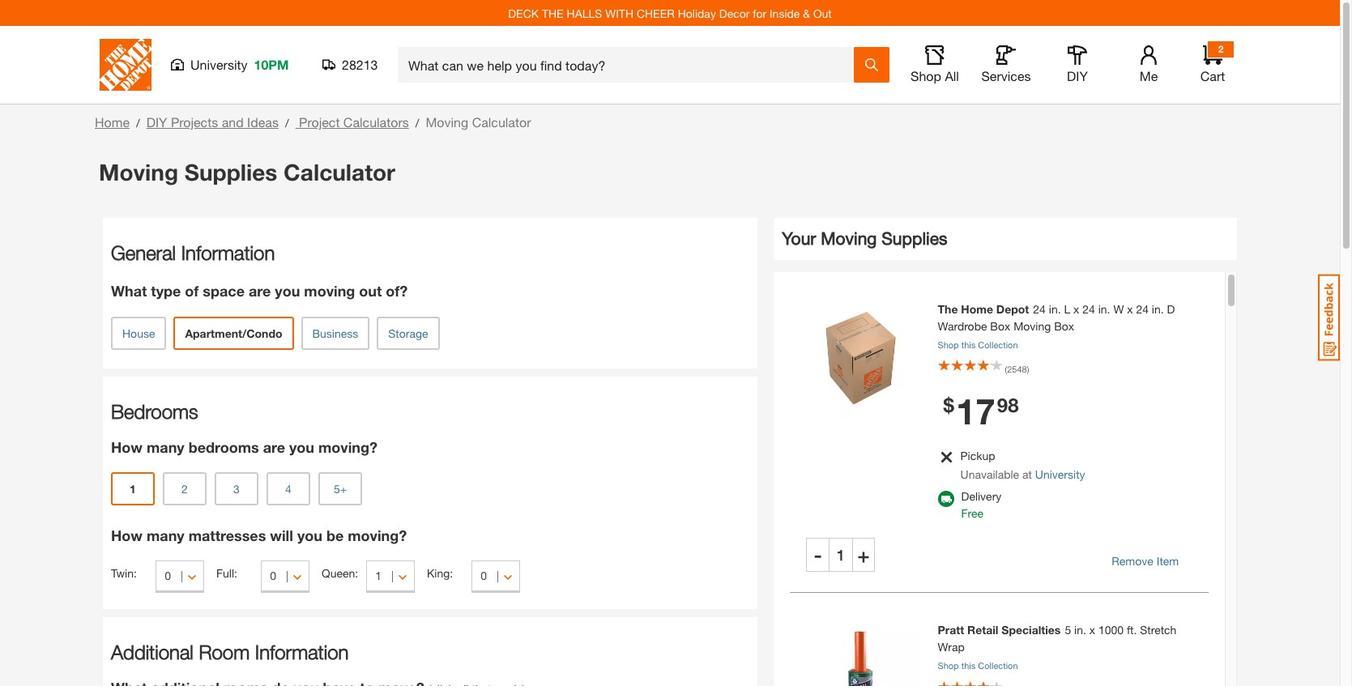 Task type: describe. For each thing, give the bounding box(es) containing it.
0 vertical spatial moving?
[[318, 438, 377, 456]]

moving right calculators
[[426, 114, 468, 130]]

&
[[803, 6, 810, 20]]

3 / from the left
[[415, 116, 419, 130]]

what type of space are you moving out of?
[[111, 282, 408, 300]]

(
[[1005, 364, 1007, 374]]

the home depot logo image
[[100, 39, 151, 91]]

1 vertical spatial moving?
[[348, 527, 407, 544]]

inside
[[770, 6, 800, 20]]

home / diy projects and ideas / project calculators / moving calculator
[[95, 114, 531, 130]]

stretch
[[1140, 623, 1177, 637]]

this for home
[[961, 339, 976, 350]]

5
[[1065, 623, 1071, 637]]

2 box from the left
[[1054, 319, 1074, 333]]

home link
[[95, 114, 130, 130]]

3 button
[[215, 472, 258, 505]]

1 vertical spatial home
[[961, 302, 993, 316]]

feedback link image
[[1318, 274, 1340, 361]]

specialties
[[1002, 623, 1061, 637]]

shop all
[[911, 68, 959, 83]]

projects
[[171, 114, 218, 130]]

how for how many mattresses will you be moving?
[[111, 527, 143, 544]]

delivery
[[961, 489, 1002, 503]]

calculators
[[343, 114, 409, 130]]

)
[[1027, 364, 1029, 374]]

0 horizontal spatial 1
[[130, 482, 136, 495]]

unavailable
[[960, 467, 1019, 481]]

pickup
[[960, 449, 995, 463]]

king:
[[427, 566, 453, 580]]

+
[[858, 544, 869, 566]]

in. inside 5 in. x 1000 ft. stretch wrap
[[1074, 623, 1086, 637]]

university link
[[1035, 467, 1085, 481]]

5 in. x 1000 ft. stretch wrap image
[[798, 617, 921, 686]]

space
[[203, 282, 245, 300]]

deck the halls with cheer holiday decor for inside & out link
[[508, 6, 832, 20]]

university inside pickup unavailable at university
[[1035, 467, 1085, 481]]

3
[[233, 482, 240, 495]]

5+
[[334, 482, 347, 495]]

twin:
[[111, 566, 137, 580]]

with
[[605, 6, 633, 20]]

apartment/condo button
[[174, 317, 294, 350]]

ft.
[[1127, 623, 1137, 637]]

cart
[[1200, 68, 1225, 83]]

4
[[285, 482, 292, 495]]

at
[[1022, 467, 1032, 481]]

4 button
[[267, 472, 310, 505]]

pratt
[[938, 623, 964, 637]]

in. left the d
[[1152, 302, 1164, 316]]

10pm
[[254, 57, 289, 72]]

services
[[981, 68, 1031, 83]]

depot
[[996, 302, 1029, 316]]

0 horizontal spatial university
[[190, 57, 247, 72]]

university 10pm
[[190, 57, 289, 72]]

halls
[[567, 6, 602, 20]]

the
[[938, 302, 958, 316]]

remove item button
[[1082, 546, 1209, 576]]

moving
[[304, 282, 355, 300]]

storage
[[388, 326, 428, 340]]

additional room information
[[111, 641, 349, 663]]

shop this collection for home
[[938, 339, 1018, 350]]

in. left l
[[1049, 302, 1061, 316]]

and
[[222, 114, 244, 130]]

shop all button
[[909, 45, 961, 84]]

business button
[[301, 317, 370, 350]]

deck
[[508, 6, 539, 20]]

diy button
[[1051, 45, 1103, 84]]

deck the halls with cheer holiday decor for inside & out
[[508, 6, 832, 20]]

business
[[312, 326, 358, 340]]

diy inside button
[[1067, 68, 1088, 83]]

0 for twin:
[[165, 569, 171, 582]]

0 button for king:
[[472, 561, 520, 593]]

remove item
[[1112, 554, 1179, 567]]

how for how many bedrooms are you moving?
[[111, 438, 143, 456]]

the
[[542, 6, 564, 20]]

shop this collection link for x
[[938, 659, 1201, 673]]

of
[[185, 282, 199, 300]]

out
[[359, 282, 382, 300]]

delivery free
[[961, 489, 1002, 520]]

1 vertical spatial 1
[[375, 569, 382, 582]]

l
[[1064, 302, 1070, 316]]

me button
[[1123, 45, 1175, 84]]

collection for depot
[[978, 339, 1018, 350]]

2 button
[[163, 472, 207, 505]]

how many mattresses will you be moving?
[[111, 527, 407, 544]]

your moving supplies
[[782, 228, 947, 248]]

house
[[122, 326, 155, 340]]

wardrobe
[[938, 319, 987, 333]]

moving inside the 24 in. l x 24 in. w x 24 in. d wardrobe box moving box
[[1014, 319, 1051, 333]]

me
[[1140, 68, 1158, 83]]

free
[[961, 506, 983, 520]]

many for mattresses
[[147, 527, 184, 544]]

additional
[[111, 641, 193, 663]]

17
[[956, 390, 995, 433]]

bedrooms
[[188, 438, 259, 456]]

available shipping image
[[938, 491, 954, 507]]

1 vertical spatial diy
[[146, 114, 167, 130]]

limited stock for pickup image
[[938, 450, 953, 464]]

24 in. l x 24 in. w x 24 in. d wardrobe box moving box
[[938, 302, 1175, 333]]

cart 2
[[1200, 43, 1225, 83]]

1 box from the left
[[990, 319, 1010, 333]]

w
[[1113, 302, 1124, 316]]

28213
[[342, 57, 378, 72]]

many for bedrooms
[[147, 438, 184, 456]]

moving supplies calculator
[[99, 159, 395, 186]]



Task type: locate. For each thing, give the bounding box(es) containing it.
/ right the home link
[[136, 116, 140, 130]]

university right the at
[[1035, 467, 1085, 481]]

2 left 3
[[182, 482, 188, 495]]

/ right the ideas
[[285, 116, 289, 130]]

0 down will
[[270, 569, 276, 582]]

2 horizontal spatial 0
[[481, 569, 487, 582]]

you for will
[[297, 527, 322, 544]]

98
[[997, 394, 1019, 416]]

1 horizontal spatial calculator
[[472, 114, 531, 130]]

What can we help you find today? search field
[[408, 48, 853, 82]]

are
[[249, 282, 271, 300], [263, 438, 285, 456]]

collection down the pratt retail specialties
[[978, 660, 1018, 671]]

1 button left king: at the left of page
[[366, 561, 415, 593]]

supplies up the
[[882, 228, 947, 248]]

x inside 5 in. x 1000 ft. stretch wrap
[[1089, 623, 1095, 637]]

2548
[[1007, 364, 1027, 374]]

in. left w
[[1098, 302, 1110, 316]]

28213 button
[[322, 57, 378, 73]]

0 horizontal spatial box
[[990, 319, 1010, 333]]

pratt retail specialties
[[938, 623, 1061, 637]]

0 vertical spatial collection
[[978, 339, 1018, 350]]

2 inside button
[[182, 482, 188, 495]]

1 horizontal spatial university
[[1035, 467, 1085, 481]]

0 horizontal spatial 0
[[165, 569, 171, 582]]

2 up cart
[[1218, 43, 1224, 55]]

1 vertical spatial how
[[111, 527, 143, 544]]

this down wrap
[[961, 660, 976, 671]]

1 horizontal spatial diy
[[1067, 68, 1088, 83]]

general information
[[111, 241, 275, 264]]

2 shop this collection from the top
[[938, 660, 1018, 671]]

are right the space
[[249, 282, 271, 300]]

your
[[782, 228, 816, 248]]

2 this from the top
[[961, 660, 976, 671]]

1 button
[[111, 472, 155, 505], [366, 561, 415, 593]]

0 vertical spatial diy
[[1067, 68, 1088, 83]]

this for retail
[[961, 660, 976, 671]]

0 button for full:
[[261, 561, 309, 593]]

1 vertical spatial 2
[[182, 482, 188, 495]]

0 horizontal spatial 1 button
[[111, 472, 155, 505]]

mattresses
[[188, 527, 266, 544]]

0 button right king: at the left of page
[[472, 561, 520, 593]]

0 vertical spatial supplies
[[185, 159, 277, 186]]

0 vertical spatial calculator
[[472, 114, 531, 130]]

24 right depot
[[1033, 302, 1046, 316]]

1 horizontal spatial 0
[[270, 569, 276, 582]]

supplies
[[185, 159, 277, 186], [882, 228, 947, 248]]

1 vertical spatial this
[[961, 660, 976, 671]]

0 button down will
[[261, 561, 309, 593]]

will
[[270, 527, 293, 544]]

1 vertical spatial many
[[147, 527, 184, 544]]

0 vertical spatial shop this collection
[[938, 339, 1018, 350]]

university left 10pm
[[190, 57, 247, 72]]

retail
[[967, 623, 998, 637]]

home up wardrobe
[[961, 302, 993, 316]]

0 right king: at the left of page
[[481, 569, 487, 582]]

house button
[[111, 317, 166, 350]]

0 button for twin:
[[156, 561, 204, 593]]

apartment/condo
[[185, 326, 282, 340]]

shop down wardrobe
[[938, 339, 959, 350]]

1 collection from the top
[[978, 339, 1018, 350]]

be
[[326, 527, 344, 544]]

1 shop this collection from the top
[[938, 339, 1018, 350]]

supplies down and
[[185, 159, 277, 186]]

2 0 from the left
[[270, 569, 276, 582]]

24 in. l x 24 in. w x 24 in. d wardrobe box moving box image
[[798, 296, 921, 419]]

2 vertical spatial you
[[297, 527, 322, 544]]

2 24 from the left
[[1082, 302, 1095, 316]]

1000
[[1098, 623, 1124, 637]]

2 0 button from the left
[[261, 561, 309, 593]]

shop this collection link down the 24 in. l x 24 in. w x 24 in. d wardrobe box moving box at the top of page
[[938, 338, 1201, 352]]

5+ button
[[318, 472, 362, 505]]

decor
[[719, 6, 750, 20]]

0 vertical spatial 1
[[130, 482, 136, 495]]

box down l
[[1054, 319, 1074, 333]]

0 horizontal spatial calculator
[[284, 159, 395, 186]]

1 24 from the left
[[1033, 302, 1046, 316]]

2 many from the top
[[147, 527, 184, 544]]

3 0 from the left
[[481, 569, 487, 582]]

shop this collection link for l
[[938, 338, 1201, 352]]

in. right "5" at the bottom of the page
[[1074, 623, 1086, 637]]

this
[[961, 339, 976, 350], [961, 660, 976, 671]]

shop for the
[[938, 339, 959, 350]]

2 horizontal spatial x
[[1127, 302, 1133, 316]]

services button
[[980, 45, 1032, 84]]

1 horizontal spatial box
[[1054, 319, 1074, 333]]

how many bedrooms are you moving?
[[111, 438, 377, 456]]

you for are
[[289, 438, 314, 456]]

what
[[111, 282, 147, 300]]

1 0 from the left
[[165, 569, 171, 582]]

0 vertical spatial how
[[111, 438, 143, 456]]

$
[[943, 394, 954, 416]]

moving
[[426, 114, 468, 130], [99, 159, 178, 186], [821, 228, 877, 248], [1014, 319, 1051, 333]]

2 horizontal spatial 24
[[1136, 302, 1149, 316]]

you up 4
[[289, 438, 314, 456]]

1 vertical spatial shop this collection link
[[938, 659, 1201, 673]]

moving right your at top
[[821, 228, 877, 248]]

1 0 button from the left
[[156, 561, 204, 593]]

are up 4 button
[[263, 438, 285, 456]]

1 vertical spatial shop
[[938, 339, 959, 350]]

1 shop this collection link from the top
[[938, 338, 1201, 352]]

1 horizontal spatial 0 button
[[261, 561, 309, 593]]

shop for pratt
[[938, 660, 959, 671]]

/ right calculators
[[415, 116, 419, 130]]

moving down the home link
[[99, 159, 178, 186]]

2 collection from the top
[[978, 660, 1018, 671]]

3 24 from the left
[[1136, 302, 1149, 316]]

moving? right be
[[348, 527, 407, 544]]

for
[[753, 6, 766, 20]]

how
[[111, 438, 143, 456], [111, 527, 143, 544]]

0 vertical spatial 2
[[1218, 43, 1224, 55]]

shop this collection down wrap
[[938, 660, 1018, 671]]

1 right queen: at the bottom of page
[[375, 569, 382, 582]]

you left be
[[297, 527, 322, 544]]

0 vertical spatial are
[[249, 282, 271, 300]]

information right room
[[255, 641, 349, 663]]

+ button
[[852, 538, 875, 572]]

d
[[1167, 302, 1175, 316]]

1 horizontal spatial 2
[[1218, 43, 1224, 55]]

1 vertical spatial supplies
[[882, 228, 947, 248]]

- button
[[806, 538, 829, 572]]

shop left all
[[911, 68, 941, 83]]

1 this from the top
[[961, 339, 976, 350]]

0 horizontal spatial x
[[1073, 302, 1079, 316]]

1 horizontal spatial home
[[961, 302, 993, 316]]

this down wardrobe
[[961, 339, 976, 350]]

home down the home depot logo
[[95, 114, 130, 130]]

moving?
[[318, 438, 377, 456], [348, 527, 407, 544]]

0 for full:
[[270, 569, 276, 582]]

diy left projects
[[146, 114, 167, 130]]

type
[[151, 282, 181, 300]]

1 horizontal spatial 1 button
[[366, 561, 415, 593]]

1 vertical spatial shop this collection
[[938, 660, 1018, 671]]

1 how from the top
[[111, 438, 143, 456]]

0 vertical spatial information
[[181, 241, 275, 264]]

0 horizontal spatial supplies
[[185, 159, 277, 186]]

shop this collection link down 5 in. x 1000 ft. stretch wrap on the right bottom of the page
[[938, 659, 1201, 673]]

2 shop this collection link from the top
[[938, 659, 1201, 673]]

1 horizontal spatial x
[[1089, 623, 1095, 637]]

moving? up 5+
[[318, 438, 377, 456]]

0 vertical spatial home
[[95, 114, 130, 130]]

collection up (
[[978, 339, 1018, 350]]

shop down wrap
[[938, 660, 959, 671]]

None field
[[829, 538, 852, 572]]

24 right w
[[1136, 302, 1149, 316]]

1 vertical spatial information
[[255, 641, 349, 663]]

24 right l
[[1082, 302, 1095, 316]]

1 vertical spatial university
[[1035, 467, 1085, 481]]

2 horizontal spatial 0 button
[[472, 561, 520, 593]]

of?
[[386, 282, 408, 300]]

queen:
[[322, 566, 358, 580]]

1 / from the left
[[136, 116, 140, 130]]

moving down depot
[[1014, 319, 1051, 333]]

0 horizontal spatial /
[[136, 116, 140, 130]]

0 horizontal spatial 2
[[182, 482, 188, 495]]

0 right twin:
[[165, 569, 171, 582]]

project calculators link
[[295, 114, 409, 130]]

you
[[275, 282, 300, 300], [289, 438, 314, 456], [297, 527, 322, 544]]

pickup unavailable at university
[[960, 449, 1085, 481]]

shop this collection down wardrobe
[[938, 339, 1018, 350]]

shop this collection
[[938, 339, 1018, 350], [938, 660, 1018, 671]]

many down bedrooms
[[147, 438, 184, 456]]

2 how from the top
[[111, 527, 143, 544]]

bedrooms
[[111, 400, 198, 423]]

how down bedrooms
[[111, 438, 143, 456]]

3 0 button from the left
[[472, 561, 520, 593]]

storage button
[[377, 317, 440, 350]]

remove
[[1112, 554, 1153, 567]]

out
[[813, 6, 832, 20]]

1 many from the top
[[147, 438, 184, 456]]

0 vertical spatial you
[[275, 282, 300, 300]]

1 horizontal spatial 1
[[375, 569, 382, 582]]

2
[[1218, 43, 1224, 55], [182, 482, 188, 495]]

0 vertical spatial many
[[147, 438, 184, 456]]

2 horizontal spatial /
[[415, 116, 419, 130]]

collection for specialties
[[978, 660, 1018, 671]]

1 vertical spatial collection
[[978, 660, 1018, 671]]

2 / from the left
[[285, 116, 289, 130]]

x left 1000
[[1089, 623, 1095, 637]]

1 button left 2 button at left bottom
[[111, 472, 155, 505]]

shop
[[911, 68, 941, 83], [938, 339, 959, 350], [938, 660, 959, 671]]

0 vertical spatial this
[[961, 339, 976, 350]]

/
[[136, 116, 140, 130], [285, 116, 289, 130], [415, 116, 419, 130]]

many
[[147, 438, 184, 456], [147, 527, 184, 544]]

1 vertical spatial 1 button
[[366, 561, 415, 593]]

1 left 2 button at left bottom
[[130, 482, 136, 495]]

0 horizontal spatial 24
[[1033, 302, 1046, 316]]

box
[[990, 319, 1010, 333], [1054, 319, 1074, 333]]

ideas
[[247, 114, 279, 130]]

you left moving
[[275, 282, 300, 300]]

wrap
[[938, 640, 965, 654]]

project
[[299, 114, 340, 130]]

information up the space
[[181, 241, 275, 264]]

x right l
[[1073, 302, 1079, 316]]

2 inside the cart 2
[[1218, 43, 1224, 55]]

1 horizontal spatial supplies
[[882, 228, 947, 248]]

-
[[814, 544, 822, 566]]

diy right services
[[1067, 68, 1088, 83]]

1 horizontal spatial 24
[[1082, 302, 1095, 316]]

general
[[111, 241, 176, 264]]

0 button
[[156, 561, 204, 593], [261, 561, 309, 593], [472, 561, 520, 593]]

holiday
[[678, 6, 716, 20]]

0 horizontal spatial 0 button
[[156, 561, 204, 593]]

0 vertical spatial university
[[190, 57, 247, 72]]

many down 2 button at left bottom
[[147, 527, 184, 544]]

0 vertical spatial 1 button
[[111, 472, 155, 505]]

0 vertical spatial shop this collection link
[[938, 338, 1201, 352]]

0 button left full:
[[156, 561, 204, 593]]

2 vertical spatial shop
[[938, 660, 959, 671]]

0 horizontal spatial home
[[95, 114, 130, 130]]

0 horizontal spatial diy
[[146, 114, 167, 130]]

5 in. x 1000 ft. stretch wrap
[[938, 623, 1177, 654]]

0 vertical spatial shop
[[911, 68, 941, 83]]

how up twin:
[[111, 527, 143, 544]]

1 vertical spatial are
[[263, 438, 285, 456]]

1 horizontal spatial /
[[285, 116, 289, 130]]

diy
[[1067, 68, 1088, 83], [146, 114, 167, 130]]

full:
[[216, 566, 237, 580]]

all
[[945, 68, 959, 83]]

shop this collection for retail
[[938, 660, 1018, 671]]

1 vertical spatial calculator
[[284, 159, 395, 186]]

shop inside button
[[911, 68, 941, 83]]

1 vertical spatial you
[[289, 438, 314, 456]]

calculator
[[472, 114, 531, 130], [284, 159, 395, 186]]

the home depot
[[938, 302, 1029, 316]]

x right w
[[1127, 302, 1133, 316]]

0 for king:
[[481, 569, 487, 582]]

box down depot
[[990, 319, 1010, 333]]



Task type: vqa. For each thing, say whether or not it's contained in the screenshot.
second / from right
yes



